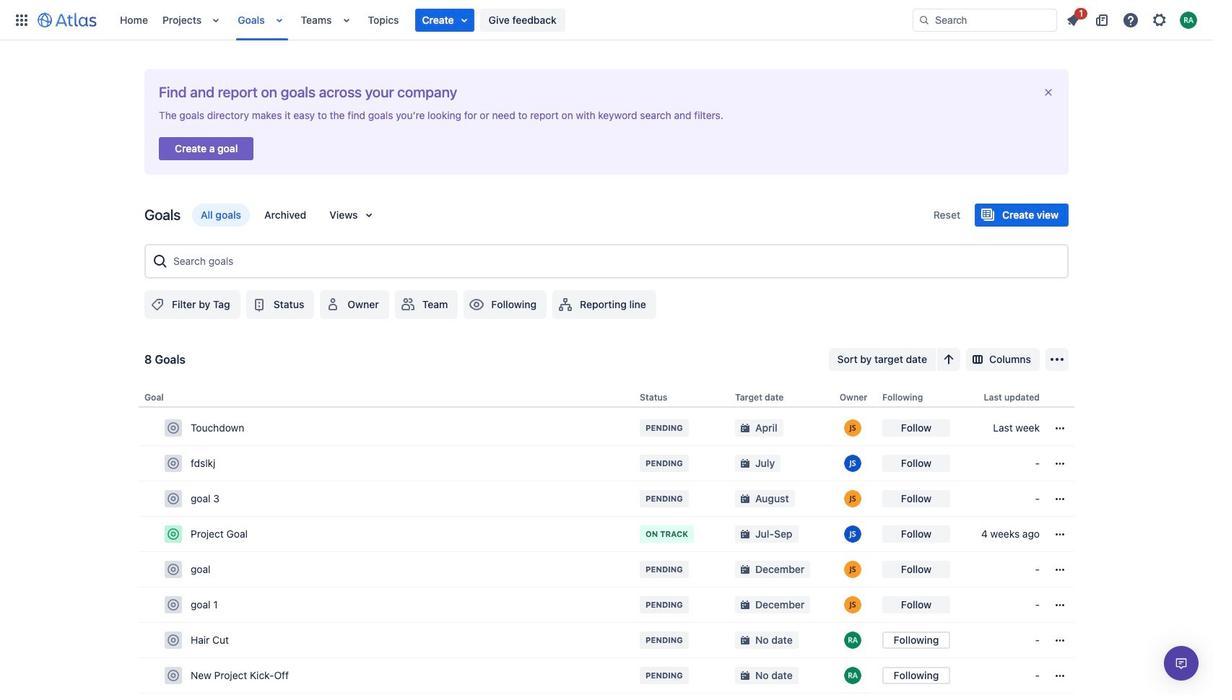 Task type: vqa. For each thing, say whether or not it's contained in the screenshot.
"More Icon" for Hair Cut image
yes



Task type: locate. For each thing, give the bounding box(es) containing it.
goal 1 image
[[168, 600, 179, 611]]

2 more icon image from the top
[[1052, 455, 1069, 472]]

more icon image for goal 3 icon on the left bottom of the page
[[1052, 491, 1069, 508]]

7 more icon image from the top
[[1052, 632, 1069, 649]]

close banner image
[[1043, 87, 1055, 98]]

more icon image for goal 1 image
[[1052, 597, 1069, 614]]

following image
[[468, 296, 486, 313]]

more options image
[[1049, 351, 1066, 368]]

8 more icon image from the top
[[1052, 668, 1069, 685]]

banner
[[0, 0, 1214, 40]]

search image
[[919, 14, 930, 26]]

1 more icon image from the top
[[1052, 420, 1069, 437]]

4 more icon image from the top
[[1052, 526, 1069, 543]]

5 more icon image from the top
[[1052, 561, 1069, 579]]

0 horizontal spatial list
[[113, 0, 913, 40]]

6 more icon image from the top
[[1052, 597, 1069, 614]]

new project kick-off image
[[168, 670, 179, 682]]

project goal image
[[168, 529, 179, 540]]

0 horizontal spatial list item
[[415, 8, 474, 31]]

list item
[[1060, 5, 1088, 31], [415, 8, 474, 31]]

more icon image
[[1052, 420, 1069, 437], [1052, 455, 1069, 472], [1052, 491, 1069, 508], [1052, 526, 1069, 543], [1052, 561, 1069, 579], [1052, 597, 1069, 614], [1052, 632, 1069, 649], [1052, 668, 1069, 685]]

more icon image for hair cut icon
[[1052, 632, 1069, 649]]

more icon image for new project kick-off icon at the bottom of the page
[[1052, 668, 1069, 685]]

switch to... image
[[13, 11, 30, 29]]

settings image
[[1151, 11, 1169, 29]]

list item inside list
[[415, 8, 474, 31]]

3 more icon image from the top
[[1052, 491, 1069, 508]]

more icon image for touchdown icon
[[1052, 420, 1069, 437]]

hair cut image
[[168, 635, 179, 647]]

more icon image for project goal icon
[[1052, 526, 1069, 543]]

help image
[[1123, 11, 1140, 29]]

None search field
[[913, 8, 1058, 31]]

list
[[113, 0, 913, 40], [1060, 5, 1205, 31]]



Task type: describe. For each thing, give the bounding box(es) containing it.
account image
[[1180, 11, 1198, 29]]

search goals image
[[152, 253, 169, 270]]

more icon image for goal icon
[[1052, 561, 1069, 579]]

notifications image
[[1065, 11, 1082, 29]]

touchdown image
[[168, 423, 179, 434]]

reverse sort order image
[[941, 351, 958, 368]]

Search goals field
[[169, 248, 1062, 274]]

goal image
[[168, 564, 179, 576]]

label image
[[149, 296, 166, 313]]

top element
[[9, 0, 913, 40]]

goal 3 image
[[168, 493, 179, 505]]

1 horizontal spatial list
[[1060, 5, 1205, 31]]

1 horizontal spatial list item
[[1060, 5, 1088, 31]]

fdslkj image
[[168, 458, 179, 470]]

more icon image for fdslkj image
[[1052, 455, 1069, 472]]

Search field
[[913, 8, 1058, 31]]

open intercom messenger image
[[1173, 655, 1190, 673]]

status image
[[250, 296, 268, 313]]



